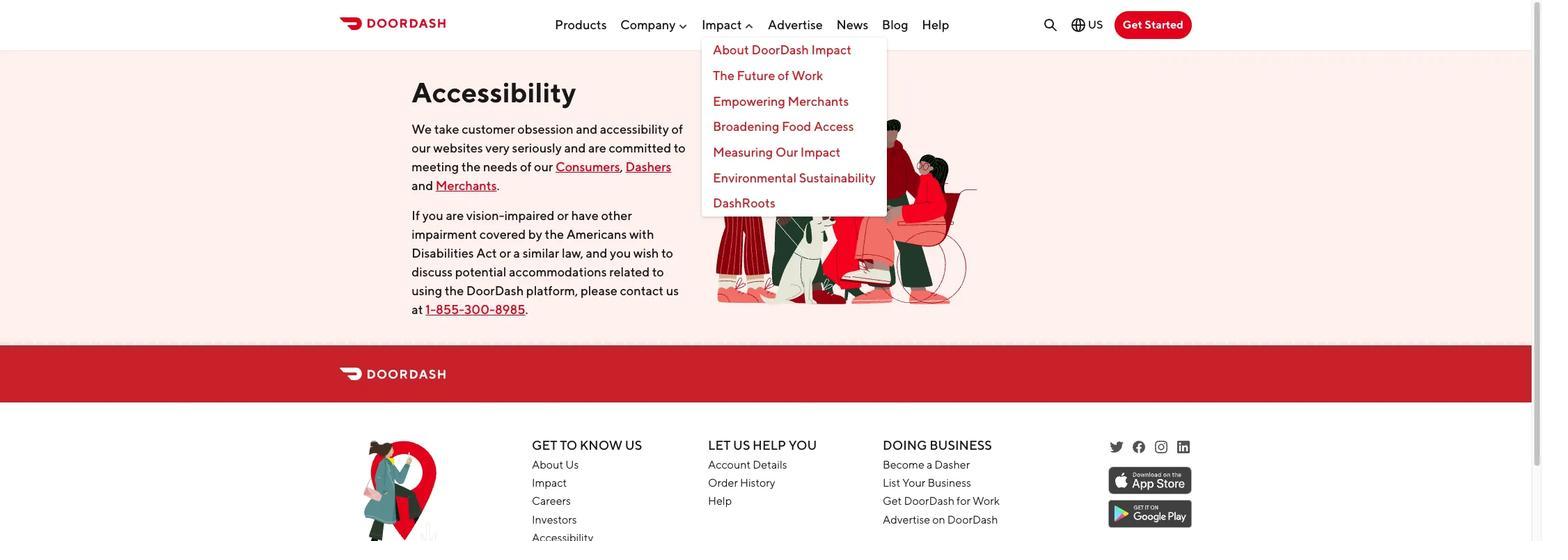 Task type: describe. For each thing, give the bounding box(es) containing it.
and up consumers
[[564, 141, 586, 155]]

linkedin link
[[1175, 439, 1192, 455]]

doordash image
[[340, 439, 460, 541]]

1 vertical spatial of
[[672, 122, 683, 136]]

0 horizontal spatial of
[[520, 159, 532, 174]]

facebook image
[[1131, 439, 1148, 455]]

impaired
[[504, 208, 555, 223]]

on
[[933, 513, 945, 526]]

access
[[814, 119, 854, 134]]

300-
[[465, 302, 495, 317]]

to inside we take customer obsession and accessibility of our websites very seriously and are committed to meeting the needs of our
[[674, 141, 686, 155]]

list
[[883, 476, 901, 490]]

act
[[476, 246, 497, 260]]

obsession
[[518, 122, 574, 136]]

broadening food access link
[[702, 114, 887, 140]]

impairment
[[412, 227, 477, 242]]

needs
[[483, 159, 518, 174]]

0 vertical spatial our
[[412, 141, 431, 155]]

0 vertical spatial business
[[930, 438, 992, 453]]

2 horizontal spatial help
[[922, 17, 950, 32]]

linkedin image
[[1175, 439, 1192, 455]]

future
[[737, 68, 775, 83]]

know
[[580, 438, 623, 453]]

us
[[666, 283, 679, 298]]

merchants inside consumers , dashers and merchants .
[[436, 178, 497, 193]]

covered
[[480, 227, 526, 242]]

1 vertical spatial business
[[928, 476, 971, 490]]

very
[[486, 141, 510, 155]]

1 vertical spatial the
[[545, 227, 564, 242]]

empowering
[[713, 94, 785, 108]]

get started
[[1123, 18, 1184, 31]]

1 horizontal spatial .
[[525, 302, 528, 317]]

measuring our impact link
[[702, 140, 887, 166]]

are inside we take customer obsession and accessibility of our websites very seriously and are committed to meeting the needs of our
[[588, 141, 606, 155]]

similar
[[523, 246, 559, 260]]

websites
[[433, 141, 483, 155]]

customer
[[462, 122, 515, 136]]

impact for measuring our impact
[[801, 145, 841, 160]]

1 horizontal spatial help
[[753, 438, 786, 453]]

and up consumers link
[[576, 122, 598, 136]]

1 vertical spatial help link
[[708, 495, 732, 508]]

to down wish
[[652, 265, 664, 279]]

8985
[[495, 302, 525, 317]]

about doordash impact
[[713, 43, 852, 57]]

get to know us
[[532, 438, 642, 453]]

environmental sustainability link
[[702, 166, 887, 191]]

company link
[[620, 12, 688, 37]]

doing
[[883, 438, 927, 453]]

become a dasher link
[[883, 458, 970, 471]]

to up the about us link
[[560, 438, 577, 453]]

1 horizontal spatial you
[[610, 246, 631, 260]]

twitter link
[[1109, 439, 1125, 455]]

related
[[609, 265, 650, 279]]

started
[[1145, 18, 1184, 31]]

careers link
[[532, 495, 571, 508]]

,
[[620, 159, 623, 174]]

and inside if you are vision-impaired or have other impairment covered by the americans with disabilities act or a similar law, and you wish to discuss potential accommodations related to using the doordash platform, please contact us at
[[586, 246, 608, 260]]

with
[[629, 227, 654, 242]]

for
[[957, 495, 971, 508]]

our
[[776, 145, 798, 160]]

dashers
[[626, 159, 671, 174]]

doordash up the future of work
[[752, 43, 809, 57]]

consumers , dashers and merchants .
[[412, 159, 671, 193]]

0 horizontal spatial help
[[708, 495, 732, 508]]

meeting
[[412, 159, 459, 174]]

1 horizontal spatial merchants
[[788, 94, 849, 108]]

we
[[412, 122, 432, 136]]

1 vertical spatial impact link
[[532, 476, 567, 490]]

doordash down list your business link
[[904, 495, 955, 508]]

empowering merchants link
[[702, 89, 887, 114]]

take
[[434, 122, 459, 136]]

committed
[[609, 141, 671, 155]]

if you are vision-impaired or have other impairment covered by the americans with disabilities act or a similar law, and you wish to discuss potential accommodations related to using the doordash platform, please contact us at
[[412, 208, 679, 317]]

food
[[782, 119, 811, 134]]

measuring
[[713, 145, 773, 160]]

the future of work link
[[702, 63, 887, 89]]

history
[[740, 476, 775, 490]]

order
[[708, 476, 738, 490]]

vision-
[[466, 208, 504, 223]]

blog
[[882, 17, 909, 32]]

the future of work
[[713, 68, 823, 83]]

0 vertical spatial help link
[[922, 12, 950, 37]]

you
[[789, 438, 817, 453]]

doordash down for
[[948, 513, 998, 526]]

accessibility
[[412, 76, 576, 109]]

about us link
[[532, 458, 579, 471]]

get inside doing business become a dasher list your business get doordash for work advertise on doordash
[[883, 495, 902, 508]]

0 vertical spatial impact link
[[702, 12, 754, 37]]

measuring our impact
[[713, 145, 841, 160]]

1-
[[426, 302, 436, 317]]

dashroots link
[[702, 191, 887, 217]]

0 vertical spatial advertise
[[768, 17, 823, 32]]

investors link
[[532, 513, 577, 526]]

a inside if you are vision-impaired or have other impairment covered by the americans with disabilities act or a similar law, and you wish to discuss potential accommodations related to using the doordash platform, please contact us at
[[514, 246, 520, 260]]

broadening food access
[[713, 119, 854, 134]]

work inside the future of work link
[[792, 68, 823, 83]]

environmental
[[713, 170, 797, 185]]

1-855-300-8985 link
[[426, 302, 525, 317]]

at
[[412, 302, 423, 317]]

get doordash for work link
[[883, 495, 1000, 508]]



Task type: locate. For each thing, give the bounding box(es) containing it.
we take customer obsession and accessibility of our websites very seriously and are committed to meeting the needs of our
[[412, 122, 686, 174]]

about up careers
[[532, 458, 563, 471]]

the up 855-
[[445, 283, 464, 298]]

account details link
[[708, 458, 787, 471]]

0 vertical spatial of
[[778, 68, 789, 83]]

you up related
[[610, 246, 631, 260]]

americans
[[567, 227, 627, 242]]

0 vertical spatial the
[[462, 159, 481, 174]]

get up the about us link
[[532, 438, 558, 453]]

your
[[903, 476, 926, 490]]

to right committed
[[674, 141, 686, 155]]

2 vertical spatial the
[[445, 283, 464, 298]]

empowering merchants
[[713, 94, 849, 108]]

law,
[[562, 246, 584, 260]]

about us impact careers investors
[[532, 458, 579, 526]]

1 horizontal spatial are
[[588, 141, 606, 155]]

impact
[[702, 17, 742, 32], [812, 43, 852, 57], [801, 145, 841, 160], [532, 476, 567, 490]]

work inside doing business become a dasher list your business get doordash for work advertise on doordash
[[973, 495, 1000, 508]]

impact for about us impact careers investors
[[532, 476, 567, 490]]

you
[[422, 208, 443, 223], [610, 246, 631, 260]]

details
[[753, 458, 787, 471]]

help link right blog link
[[922, 12, 950, 37]]

1 horizontal spatial get
[[883, 495, 902, 508]]

0 vertical spatial are
[[588, 141, 606, 155]]

instagram image
[[1153, 439, 1170, 455]]

1 horizontal spatial work
[[973, 495, 1000, 508]]

1 horizontal spatial our
[[534, 159, 553, 174]]

globe line image
[[1070, 17, 1087, 33]]

of down seriously
[[520, 159, 532, 174]]

you right if at the left top of the page
[[422, 208, 443, 223]]

app store image
[[1109, 467, 1192, 494]]

facebook link
[[1131, 439, 1148, 455]]

the inside we take customer obsession and accessibility of our websites very seriously and are committed to meeting the needs of our
[[462, 159, 481, 174]]

consumers
[[556, 159, 620, 174]]

products link
[[555, 12, 607, 37]]

0 vertical spatial a
[[514, 246, 520, 260]]

0 vertical spatial you
[[422, 208, 443, 223]]

0 horizontal spatial us
[[566, 458, 579, 471]]

1 vertical spatial our
[[534, 159, 553, 174]]

a
[[514, 246, 520, 260], [927, 458, 933, 471]]

and inside consumers , dashers and merchants .
[[412, 178, 433, 193]]

merchants
[[788, 94, 849, 108], [436, 178, 497, 193]]

a down "covered"
[[514, 246, 520, 260]]

let us help you account details order history help
[[708, 438, 817, 508]]

us
[[625, 438, 642, 453], [733, 438, 750, 453], [566, 458, 579, 471]]

doing business become a dasher list your business get doordash for work advertise on doordash
[[883, 438, 1000, 526]]

careers
[[532, 495, 571, 508]]

dashers link
[[626, 159, 671, 174]]

merchants up vision-
[[436, 178, 497, 193]]

1-855-300-8985 .
[[426, 302, 528, 317]]

0 horizontal spatial are
[[446, 208, 464, 223]]

1 vertical spatial help
[[753, 438, 786, 453]]

1 horizontal spatial about
[[713, 43, 749, 57]]

1 horizontal spatial a
[[927, 458, 933, 471]]

the
[[462, 159, 481, 174], [545, 227, 564, 242], [445, 283, 464, 298]]

0 vertical spatial get
[[1123, 18, 1143, 31]]

merchants up access
[[788, 94, 849, 108]]

get started button
[[1114, 11, 1192, 39]]

1 vertical spatial or
[[499, 246, 511, 260]]

help link down order
[[708, 495, 732, 508]]

1 vertical spatial merchants
[[436, 178, 497, 193]]

and down meeting
[[412, 178, 433, 193]]

blog link
[[882, 12, 909, 37]]

us up account details link
[[733, 438, 750, 453]]

or right "act" on the left top of page
[[499, 246, 511, 260]]

0 vertical spatial .
[[497, 178, 500, 193]]

0 horizontal spatial get
[[532, 438, 558, 453]]

0 horizontal spatial .
[[497, 178, 500, 193]]

855-
[[436, 302, 465, 317]]

0 horizontal spatial or
[[499, 246, 511, 260]]

help link
[[922, 12, 950, 37], [708, 495, 732, 508]]

advertise on doordash link
[[883, 513, 998, 526]]

0 horizontal spatial our
[[412, 141, 431, 155]]

the right by
[[545, 227, 564, 242]]

impact for about doordash impact
[[812, 43, 852, 57]]

us right know
[[625, 438, 642, 453]]

1 horizontal spatial impact link
[[702, 12, 754, 37]]

0 horizontal spatial a
[[514, 246, 520, 260]]

0 horizontal spatial work
[[792, 68, 823, 83]]

impact link up careers
[[532, 476, 567, 490]]

2 horizontal spatial get
[[1123, 18, 1143, 31]]

a inside doing business become a dasher list your business get doordash for work advertise on doordash
[[927, 458, 933, 471]]

order history link
[[708, 476, 775, 490]]

our down we
[[412, 141, 431, 155]]

1 vertical spatial get
[[532, 438, 558, 453]]

us inside let us help you account details order history help
[[733, 438, 750, 453]]

us down get to know us
[[566, 458, 579, 471]]

contact
[[620, 283, 664, 298]]

advertise link
[[768, 12, 823, 37]]

0 horizontal spatial impact link
[[532, 476, 567, 490]]

1 vertical spatial advertise
[[883, 513, 930, 526]]

become
[[883, 458, 925, 471]]

about for about us impact careers investors
[[532, 458, 563, 471]]

1 vertical spatial work
[[973, 495, 1000, 508]]

the up merchants link
[[462, 159, 481, 174]]

impact up careers
[[532, 476, 567, 490]]

2 vertical spatial of
[[520, 159, 532, 174]]

list your business link
[[883, 476, 971, 490]]

impact down news link
[[812, 43, 852, 57]]

get
[[1123, 18, 1143, 31], [532, 438, 558, 453], [883, 495, 902, 508]]

impact inside about us impact careers investors
[[532, 476, 567, 490]]

get down list
[[883, 495, 902, 508]]

are up consumers
[[588, 141, 606, 155]]

0 horizontal spatial merchants
[[436, 178, 497, 193]]

advertise left on
[[883, 513, 930, 526]]

get left "started"
[[1123, 18, 1143, 31]]

doordash
[[752, 43, 809, 57], [466, 283, 524, 298], [904, 495, 955, 508], [948, 513, 998, 526]]

0 vertical spatial about
[[713, 43, 749, 57]]

get inside button
[[1123, 18, 1143, 31]]

if
[[412, 208, 420, 223]]

. down needs
[[497, 178, 500, 193]]

instagram link
[[1153, 439, 1170, 455]]

are up impairment
[[446, 208, 464, 223]]

business down dasher
[[928, 476, 971, 490]]

platform,
[[526, 283, 578, 298]]

help up details
[[753, 438, 786, 453]]

help down order
[[708, 495, 732, 508]]

broadening
[[713, 119, 779, 134]]

seriously
[[512, 141, 562, 155]]

let
[[708, 438, 731, 453]]

0 horizontal spatial you
[[422, 208, 443, 223]]

2 horizontal spatial of
[[778, 68, 789, 83]]

work right for
[[973, 495, 1000, 508]]

get for get started
[[1123, 18, 1143, 31]]

0 horizontal spatial advertise
[[768, 17, 823, 32]]

impact down access
[[801, 145, 841, 160]]

us for let
[[733, 438, 750, 453]]

twitter image
[[1109, 439, 1125, 455]]

to right wish
[[662, 246, 673, 260]]

a11y header image icon image
[[700, 61, 984, 345]]

1 vertical spatial you
[[610, 246, 631, 260]]

get for get to know us
[[532, 438, 558, 453]]

help right blog link
[[922, 17, 950, 32]]

about inside about us impact careers investors
[[532, 458, 563, 471]]

help
[[922, 17, 950, 32], [753, 438, 786, 453], [708, 495, 732, 508]]

2 horizontal spatial us
[[733, 438, 750, 453]]

google play image
[[1109, 500, 1192, 528]]

wish
[[634, 246, 659, 260]]

business up dasher
[[930, 438, 992, 453]]

have
[[571, 208, 599, 223]]

us inside about us impact careers investors
[[566, 458, 579, 471]]

a up list your business link
[[927, 458, 933, 471]]

doordash inside if you are vision-impaired or have other impairment covered by the americans with disabilities act or a similar law, and you wish to discuss potential accommodations related to using the doordash platform, please contact us at
[[466, 283, 524, 298]]

merchants link
[[436, 178, 497, 193]]

work down about doordash impact link
[[792, 68, 823, 83]]

1 vertical spatial .
[[525, 302, 528, 317]]

environmental sustainability
[[713, 170, 876, 185]]

0 horizontal spatial about
[[532, 458, 563, 471]]

disabilities
[[412, 246, 474, 260]]

about for about doordash impact
[[713, 43, 749, 57]]

of right accessibility
[[672, 122, 683, 136]]

news
[[837, 17, 869, 32]]

us
[[1088, 18, 1103, 31]]

2 vertical spatial get
[[883, 495, 902, 508]]

us for about
[[566, 458, 579, 471]]

or left the have
[[557, 208, 569, 223]]

products
[[555, 17, 607, 32]]

accessibility
[[600, 122, 669, 136]]

of down about doordash impact
[[778, 68, 789, 83]]

advertise up about doordash impact link
[[768, 17, 823, 32]]

advertise
[[768, 17, 823, 32], [883, 513, 930, 526]]

1 vertical spatial about
[[532, 458, 563, 471]]

1 vertical spatial a
[[927, 458, 933, 471]]

doordash down the potential
[[466, 283, 524, 298]]

. down platform,
[[525, 302, 528, 317]]

impact up the
[[702, 17, 742, 32]]

impact link up the
[[702, 12, 754, 37]]

1 horizontal spatial or
[[557, 208, 569, 223]]

discuss
[[412, 265, 453, 279]]

2 vertical spatial help
[[708, 495, 732, 508]]

consumers link
[[556, 159, 620, 174]]

.
[[497, 178, 500, 193], [525, 302, 528, 317]]

potential
[[455, 265, 507, 279]]

our down seriously
[[534, 159, 553, 174]]

0 horizontal spatial help link
[[708, 495, 732, 508]]

1 horizontal spatial us
[[625, 438, 642, 453]]

advertise inside doing business become a dasher list your business get doordash for work advertise on doordash
[[883, 513, 930, 526]]

the
[[713, 68, 735, 83]]

to
[[674, 141, 686, 155], [662, 246, 673, 260], [652, 265, 664, 279], [560, 438, 577, 453]]

news link
[[837, 12, 869, 37]]

and down americans
[[586, 246, 608, 260]]

dasher
[[935, 458, 970, 471]]

1 vertical spatial are
[[446, 208, 464, 223]]

company
[[620, 17, 676, 32]]

0 vertical spatial work
[[792, 68, 823, 83]]

are inside if you are vision-impaired or have other impairment covered by the americans with disabilities act or a similar law, and you wish to discuss potential accommodations related to using the doordash platform, please contact us at
[[446, 208, 464, 223]]

investors
[[532, 513, 577, 526]]

0 vertical spatial help
[[922, 17, 950, 32]]

1 horizontal spatial help link
[[922, 12, 950, 37]]

account
[[708, 458, 751, 471]]

. inside consumers , dashers and merchants .
[[497, 178, 500, 193]]

0 vertical spatial or
[[557, 208, 569, 223]]

0 vertical spatial merchants
[[788, 94, 849, 108]]

about doordash impact link
[[702, 38, 887, 63]]

about
[[713, 43, 749, 57], [532, 458, 563, 471]]

about up the
[[713, 43, 749, 57]]

using
[[412, 283, 442, 298]]

1 horizontal spatial of
[[672, 122, 683, 136]]

sustainability
[[799, 170, 876, 185]]

1 horizontal spatial advertise
[[883, 513, 930, 526]]



Task type: vqa. For each thing, say whether or not it's contained in the screenshot.
Their within TODAY, DOORDASH IS MAKING IT EVEN EASIER FOR CONSUMERS TO MAXIMIZE HSA AND FSA BENEFITS BY ENABLING THEM TO USE THEIR HSA OR FSA DEBIT CARD TO PAY FOR ELIGIBLE ITEMS AT SELECT MERCHANTS ON OUR MARKETPLACE.
no



